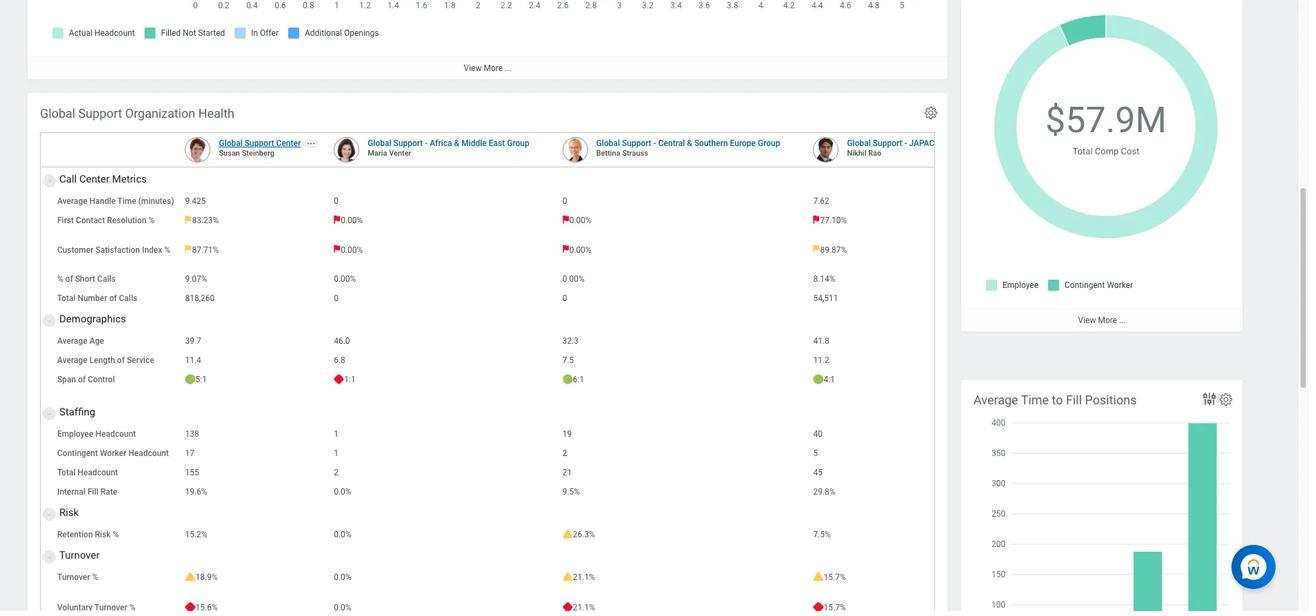 Task type: describe. For each thing, give the bounding box(es) containing it.
internal fill rate
[[57, 488, 117, 497]]

view more ... link for headcount plan to pipeline element
[[28, 57, 948, 79]]

view for workforce cost visibility element's view more ... link
[[1078, 316, 1096, 326]]

support for global support center
[[245, 139, 274, 148]]

total for 0
[[57, 294, 75, 304]]

6.8
[[334, 356, 345, 366]]

expand image
[[41, 179, 58, 187]]

11.2
[[813, 356, 830, 366]]

global support - japac group nikhil rao
[[847, 139, 959, 158]]

of right length
[[117, 356, 125, 366]]

8.14%
[[813, 275, 836, 284]]

global for global support organization health
[[40, 106, 75, 121]]

45
[[813, 468, 823, 478]]

of right number
[[109, 294, 117, 304]]

average for average age
[[57, 337, 87, 346]]

handle
[[89, 197, 116, 206]]

span
[[57, 375, 76, 385]]

call center metrics
[[59, 173, 147, 186]]

1 for 138
[[334, 430, 339, 439]]

middle
[[462, 139, 487, 148]]

employee
[[57, 430, 93, 439]]

turnover for turnover
[[59, 550, 100, 562]]

global support - japac group link
[[847, 136, 959, 148]]

service
[[127, 356, 154, 366]]

number
[[78, 294, 107, 304]]

comp
[[1095, 146, 1119, 156]]

bettina strauss
[[596, 149, 648, 158]]

span of control
[[57, 375, 115, 385]]

first
[[57, 216, 74, 226]]

global for global support - africa & middle east group maria venter
[[368, 139, 391, 148]]

southern
[[694, 139, 728, 148]]

contact
[[76, 216, 105, 226]]

average for average length of service
[[57, 356, 87, 366]]

global support organization health element
[[28, 93, 1308, 612]]

europe
[[730, 139, 756, 148]]

collapse image for demographics
[[43, 313, 52, 330]]

average for average handle time (minutes)
[[57, 197, 87, 206]]

$57.9m total comp cost
[[1046, 99, 1167, 156]]

nikhil
[[847, 149, 867, 158]]

view more ... for headcount plan to pipeline element
[[464, 64, 511, 73]]

short
[[75, 275, 95, 284]]

818,260
[[185, 294, 215, 304]]

susan steinberg
[[219, 149, 274, 158]]

average age
[[57, 337, 104, 346]]

view more ... link for workforce cost visibility element
[[961, 309, 1243, 332]]

contingent
[[57, 449, 98, 459]]

average length of service
[[57, 356, 154, 366]]

time inside global support organization health element
[[117, 197, 136, 206]]

first contact resolution %
[[57, 216, 155, 226]]

0.0% for 15.2%
[[334, 530, 351, 540]]

0 vertical spatial center
[[276, 139, 301, 148]]

global support - africa & middle east group maria venter
[[368, 139, 529, 158]]

6:1
[[573, 375, 584, 385]]

7.5%
[[813, 530, 831, 540]]

1 horizontal spatial time
[[1021, 393, 1049, 408]]

strauss
[[622, 149, 648, 158]]

155
[[185, 468, 199, 478]]

internal
[[57, 488, 85, 497]]

of left short
[[65, 275, 73, 284]]

54,511
[[813, 294, 838, 304]]

9.425
[[185, 197, 206, 206]]

9.07%
[[185, 275, 207, 284]]

0 horizontal spatial center
[[79, 173, 110, 186]]

(minutes)
[[138, 197, 174, 206]]

5
[[813, 449, 818, 459]]

age
[[89, 337, 104, 346]]

retention
[[57, 530, 93, 540]]

- for central
[[654, 139, 656, 148]]

central
[[658, 139, 685, 148]]

organization
[[125, 106, 195, 121]]

demographics
[[59, 313, 126, 326]]

32.3
[[563, 337, 579, 346]]

1:1
[[344, 375, 356, 385]]

- for africa
[[425, 139, 428, 148]]

collapse image for turnover
[[43, 550, 52, 566]]

control
[[88, 375, 115, 385]]

7.62
[[813, 197, 830, 206]]

global for global support center
[[219, 139, 243, 148]]

1 horizontal spatial 2
[[563, 449, 567, 459]]

headcount plan to pipeline element
[[28, 0, 948, 79]]

7.5
[[563, 356, 574, 366]]

customer satisfaction index %
[[57, 245, 170, 255]]

% down retention risk %
[[92, 573, 98, 583]]

metrics
[[112, 173, 147, 186]]

15.2%
[[185, 530, 207, 540]]

employee headcount
[[57, 430, 136, 439]]

global support center
[[219, 139, 301, 148]]

view more ... for workforce cost visibility element
[[1078, 316, 1126, 326]]

% of short calls
[[57, 275, 116, 284]]

global for global support - japac group nikhil rao
[[847, 139, 871, 148]]

5:1
[[196, 375, 207, 385]]

africa
[[430, 139, 452, 148]]

18.9%
[[196, 573, 218, 583]]

1 vertical spatial risk
[[95, 530, 111, 540]]

average handle time (minutes)
[[57, 197, 174, 206]]

satisfaction
[[95, 245, 140, 255]]

40
[[813, 430, 823, 439]]

susan
[[219, 149, 240, 158]]

average time to fill positions
[[974, 393, 1137, 408]]

19.6%
[[185, 488, 207, 497]]

21.1%
[[573, 573, 595, 583]]

39.7
[[185, 337, 201, 346]]

% down (minutes)
[[149, 216, 155, 226]]

87.71%
[[192, 245, 219, 255]]

customer
[[57, 245, 93, 255]]

configure average time to fill positions image
[[1219, 392, 1234, 408]]

health
[[198, 106, 234, 121]]

cost
[[1121, 146, 1140, 156]]

21
[[563, 468, 572, 478]]

1 vertical spatial headcount
[[128, 449, 169, 459]]



Task type: vqa. For each thing, say whether or not it's contained in the screenshot.
top Export to Excel icon
no



Task type: locate. For each thing, give the bounding box(es) containing it.
0 horizontal spatial fill
[[88, 488, 98, 497]]

1 vertical spatial collapse image
[[43, 550, 52, 566]]

support inside global support - africa & middle east group maria venter
[[393, 139, 423, 148]]

worker
[[100, 449, 126, 459]]

support up "rao"
[[873, 139, 902, 148]]

0 vertical spatial more
[[484, 64, 503, 73]]

view for headcount plan to pipeline element view more ... link
[[464, 64, 482, 73]]

1 horizontal spatial view more ... link
[[961, 309, 1243, 332]]

calls
[[97, 275, 116, 284], [119, 294, 137, 304]]

1 1 from the top
[[334, 430, 339, 439]]

0 horizontal spatial &
[[454, 139, 459, 148]]

0 horizontal spatial time
[[117, 197, 136, 206]]

staffing
[[59, 406, 95, 419]]

19
[[563, 430, 572, 439]]

turnover
[[59, 550, 100, 562], [57, 573, 90, 583]]

1 vertical spatial turnover
[[57, 573, 90, 583]]

support
[[78, 106, 122, 121], [245, 139, 274, 148], [393, 139, 423, 148], [622, 139, 652, 148], [873, 139, 902, 148]]

3 - from the left
[[905, 139, 907, 148]]

group inside global support - africa & middle east group maria venter
[[507, 139, 529, 148]]

global up bettina
[[596, 139, 620, 148]]

2 collapse image from the top
[[43, 550, 52, 566]]

fill right to
[[1066, 393, 1082, 408]]

1 horizontal spatial &
[[687, 139, 692, 148]]

0 horizontal spatial calls
[[97, 275, 116, 284]]

0 horizontal spatial 2
[[334, 468, 339, 478]]

0 vertical spatial ...
[[505, 64, 511, 73]]

global
[[40, 106, 75, 121], [219, 139, 243, 148], [368, 139, 391, 148], [596, 139, 620, 148], [847, 139, 871, 148]]

% right the index
[[164, 245, 170, 255]]

0 vertical spatial 0.0%
[[334, 488, 351, 497]]

& right the 'africa'
[[454, 139, 459, 148]]

17
[[185, 449, 194, 459]]

workforce cost visibility element
[[961, 0, 1243, 332]]

- left the 'africa'
[[425, 139, 428, 148]]

fill left rate
[[88, 488, 98, 497]]

positions
[[1085, 393, 1137, 408]]

support for global support - central & southern europe group
[[622, 139, 652, 148]]

1 vertical spatial view more ... link
[[961, 309, 1243, 332]]

average time to fill positions element
[[961, 380, 1243, 612]]

0 horizontal spatial -
[[425, 139, 428, 148]]

1 collapse image from the top
[[43, 406, 52, 423]]

0 vertical spatial total
[[1073, 146, 1093, 156]]

retention risk %
[[57, 530, 119, 540]]

configure and view chart data image
[[1201, 391, 1218, 408]]

calls right number
[[119, 294, 137, 304]]

1 vertical spatial 0.0%
[[334, 530, 351, 540]]

rao
[[868, 149, 882, 158]]

$57.9m button
[[1046, 97, 1169, 145]]

global up nikhil at the right of page
[[847, 139, 871, 148]]

0 horizontal spatial group
[[507, 139, 529, 148]]

1 vertical spatial collapse image
[[43, 507, 52, 524]]

1 horizontal spatial -
[[654, 139, 656, 148]]

global support - central & southern europe group
[[596, 139, 780, 148]]

global up susan at the left of the page
[[219, 139, 243, 148]]

total for 21
[[57, 468, 75, 478]]

11.4
[[185, 356, 201, 366]]

of right span
[[78, 375, 86, 385]]

total left number
[[57, 294, 75, 304]]

time left to
[[1021, 393, 1049, 408]]

0
[[334, 197, 339, 206], [563, 197, 567, 206], [334, 294, 339, 304], [563, 294, 567, 304]]

collapse image
[[43, 406, 52, 423], [43, 507, 52, 524]]

average up span
[[57, 356, 87, 366]]

0 vertical spatial risk
[[59, 507, 79, 519]]

1 collapse image from the top
[[43, 313, 52, 330]]

support for global support - africa & middle east group maria venter
[[393, 139, 423, 148]]

more for workforce cost visibility element
[[1098, 316, 1117, 326]]

risk
[[59, 507, 79, 519], [95, 530, 111, 540]]

to
[[1052, 393, 1063, 408]]

0 vertical spatial 2
[[563, 449, 567, 459]]

29.8%
[[813, 488, 836, 497]]

collapse image for staffing
[[43, 406, 52, 423]]

- inside global support - africa & middle east group maria venter
[[425, 139, 428, 148]]

center
[[276, 139, 301, 148], [79, 173, 110, 186]]

collapse image for risk
[[43, 507, 52, 524]]

global for global support - central & southern europe group
[[596, 139, 620, 148]]

group for global support - africa & middle east group maria venter
[[507, 139, 529, 148]]

global support organization health
[[40, 106, 234, 121]]

risk right retention
[[95, 530, 111, 540]]

view more ... inside workforce cost visibility element
[[1078, 316, 1126, 326]]

support up strauss
[[622, 139, 652, 148]]

0 vertical spatial collapse image
[[43, 313, 52, 330]]

venter
[[389, 149, 411, 158]]

- inside global support - central & southern europe group link
[[654, 139, 656, 148]]

support left organization
[[78, 106, 122, 121]]

&
[[454, 139, 459, 148], [687, 139, 692, 148]]

group right japac
[[937, 139, 959, 148]]

& inside global support - central & southern europe group link
[[687, 139, 692, 148]]

average left age on the bottom left
[[57, 337, 87, 346]]

index
[[142, 245, 162, 255]]

view
[[464, 64, 482, 73], [1078, 316, 1096, 326]]

2 collapse image from the top
[[43, 507, 52, 524]]

0 vertical spatial fill
[[1066, 393, 1082, 408]]

1 - from the left
[[425, 139, 428, 148]]

& for central
[[687, 139, 692, 148]]

risk down internal
[[59, 507, 79, 519]]

1 vertical spatial more
[[1098, 316, 1117, 326]]

more for headcount plan to pipeline element
[[484, 64, 503, 73]]

83.23%
[[192, 216, 219, 226]]

0 vertical spatial 1
[[334, 430, 339, 439]]

2 0.0% from the top
[[334, 530, 351, 540]]

1 vertical spatial center
[[79, 173, 110, 186]]

2 vertical spatial headcount
[[78, 468, 118, 478]]

89.87%
[[820, 245, 847, 255]]

138
[[185, 430, 199, 439]]

% right retention
[[113, 530, 119, 540]]

view inside workforce cost visibility element
[[1078, 316, 1096, 326]]

1 vertical spatial calls
[[119, 294, 137, 304]]

more inside headcount plan to pipeline element
[[484, 64, 503, 73]]

2 vertical spatial total
[[57, 468, 75, 478]]

0 horizontal spatial view more ... link
[[28, 57, 948, 79]]

rate
[[100, 488, 117, 497]]

1 & from the left
[[454, 139, 459, 148]]

fill inside global support organization health element
[[88, 488, 98, 497]]

global inside global support - japac group nikhil rao
[[847, 139, 871, 148]]

... inside workforce cost visibility element
[[1119, 316, 1126, 326]]

... for workforce cost visibility element
[[1119, 316, 1126, 326]]

resolution
[[107, 216, 146, 226]]

2 group from the left
[[758, 139, 780, 148]]

1 vertical spatial 1
[[334, 449, 339, 459]]

turnover %
[[57, 573, 98, 583]]

of
[[65, 275, 73, 284], [109, 294, 117, 304], [117, 356, 125, 366], [78, 375, 86, 385]]

41.8
[[813, 337, 830, 346]]

turnover for turnover %
[[57, 573, 90, 583]]

15.7%
[[824, 573, 846, 583]]

time
[[117, 197, 136, 206], [1021, 393, 1049, 408]]

0 horizontal spatial view
[[464, 64, 482, 73]]

% left short
[[57, 275, 63, 284]]

group for global support - central & southern europe group
[[758, 139, 780, 148]]

1 for 17
[[334, 449, 339, 459]]

1 0.0% from the top
[[334, 488, 351, 497]]

2 - from the left
[[654, 139, 656, 148]]

time up resolution
[[117, 197, 136, 206]]

1 horizontal spatial ...
[[1119, 316, 1126, 326]]

1 vertical spatial view more ...
[[1078, 316, 1126, 326]]

headcount for employee headcount
[[95, 430, 136, 439]]

1 horizontal spatial view
[[1078, 316, 1096, 326]]

0 horizontal spatial more
[[484, 64, 503, 73]]

0 horizontal spatial risk
[[59, 507, 79, 519]]

1 horizontal spatial view more ...
[[1078, 316, 1126, 326]]

... inside headcount plan to pipeline element
[[505, 64, 511, 73]]

- for japac
[[905, 139, 907, 148]]

global support - central & southern europe group link
[[596, 136, 780, 148]]

global up 'call'
[[40, 106, 75, 121]]

0 vertical spatial view
[[464, 64, 482, 73]]

support inside global support - japac group nikhil rao
[[873, 139, 902, 148]]

...
[[505, 64, 511, 73], [1119, 316, 1126, 326]]

configure global support organization health image
[[923, 106, 939, 121]]

& right central
[[687, 139, 692, 148]]

1 vertical spatial fill
[[88, 488, 98, 497]]

1 vertical spatial time
[[1021, 393, 1049, 408]]

bettina
[[596, 149, 621, 158]]

average up first
[[57, 197, 87, 206]]

average left to
[[974, 393, 1018, 408]]

total up internal
[[57, 468, 75, 478]]

headcount for total headcount
[[78, 468, 118, 478]]

calls for total number of calls
[[119, 294, 137, 304]]

- left central
[[654, 139, 656, 148]]

0.0% for 19.6%
[[334, 488, 351, 497]]

headcount up the worker
[[95, 430, 136, 439]]

japac
[[909, 139, 935, 148]]

1 horizontal spatial fill
[[1066, 393, 1082, 408]]

0 vertical spatial calls
[[97, 275, 116, 284]]

length
[[89, 356, 115, 366]]

& inside global support - africa & middle east group maria venter
[[454, 139, 459, 148]]

0.0%
[[334, 488, 351, 497], [334, 530, 351, 540], [334, 573, 351, 583]]

support for global support organization health
[[78, 106, 122, 121]]

4:1
[[824, 375, 835, 385]]

steinberg
[[242, 149, 274, 158]]

view more ... inside headcount plan to pipeline element
[[464, 64, 511, 73]]

total inside $57.9m total comp cost
[[1073, 146, 1093, 156]]

call
[[59, 173, 77, 186]]

group right europe
[[758, 139, 780, 148]]

1 horizontal spatial center
[[276, 139, 301, 148]]

2 vertical spatial 0.0%
[[334, 573, 351, 583]]

more inside workforce cost visibility element
[[1098, 316, 1117, 326]]

1 horizontal spatial calls
[[119, 294, 137, 304]]

0 horizontal spatial view more ...
[[464, 64, 511, 73]]

more
[[484, 64, 503, 73], [1098, 316, 1117, 326]]

$57.9m
[[1046, 99, 1167, 141]]

headcount right the worker
[[128, 449, 169, 459]]

2 horizontal spatial -
[[905, 139, 907, 148]]

support for global support - japac group nikhil rao
[[873, 139, 902, 148]]

3 0.0% from the top
[[334, 573, 351, 583]]

group right the east
[[507, 139, 529, 148]]

total left comp
[[1073, 146, 1093, 156]]

2 1 from the top
[[334, 449, 339, 459]]

0 vertical spatial collapse image
[[43, 406, 52, 423]]

2
[[563, 449, 567, 459], [334, 468, 339, 478]]

3 group from the left
[[937, 139, 959, 148]]

total
[[1073, 146, 1093, 156], [57, 294, 75, 304], [57, 468, 75, 478]]

- inside global support - japac group nikhil rao
[[905, 139, 907, 148]]

2 horizontal spatial group
[[937, 139, 959, 148]]

global up maria
[[368, 139, 391, 148]]

headcount up internal fill rate
[[78, 468, 118, 478]]

1 vertical spatial 2
[[334, 468, 339, 478]]

- left japac
[[905, 139, 907, 148]]

total headcount
[[57, 468, 118, 478]]

contingent worker headcount
[[57, 449, 169, 459]]

... for headcount plan to pipeline element
[[505, 64, 511, 73]]

average for average time to fill positions
[[974, 393, 1018, 408]]

calls for % of short calls
[[97, 275, 116, 284]]

46.0
[[334, 337, 350, 346]]

support up "venter"
[[393, 139, 423, 148]]

0 vertical spatial time
[[117, 197, 136, 206]]

group inside global support - japac group nikhil rao
[[937, 139, 959, 148]]

group
[[507, 139, 529, 148], [758, 139, 780, 148], [937, 139, 959, 148]]

1 vertical spatial view
[[1078, 316, 1096, 326]]

0 vertical spatial view more ...
[[464, 64, 511, 73]]

view inside headcount plan to pipeline element
[[464, 64, 482, 73]]

1 vertical spatial ...
[[1119, 316, 1126, 326]]

collapse image
[[43, 313, 52, 330], [43, 550, 52, 566]]

& for africa
[[454, 139, 459, 148]]

0 vertical spatial headcount
[[95, 430, 136, 439]]

calls right short
[[97, 275, 116, 284]]

1
[[334, 430, 339, 439], [334, 449, 339, 459]]

global inside global support - africa & middle east group maria venter
[[368, 139, 391, 148]]

1 group from the left
[[507, 139, 529, 148]]

global support - africa & middle east group link
[[368, 136, 529, 148]]

1 horizontal spatial risk
[[95, 530, 111, 540]]

%
[[149, 216, 155, 226], [164, 245, 170, 255], [57, 275, 63, 284], [113, 530, 119, 540], [92, 573, 98, 583]]

1 vertical spatial total
[[57, 294, 75, 304]]

0 horizontal spatial ...
[[505, 64, 511, 73]]

1 horizontal spatial more
[[1098, 316, 1117, 326]]

1 horizontal spatial group
[[758, 139, 780, 148]]

global support center link
[[219, 136, 301, 148]]

77.10%
[[820, 216, 847, 226]]

9.5%
[[563, 488, 580, 497]]

0 vertical spatial view more ... link
[[28, 57, 948, 79]]

0 vertical spatial turnover
[[59, 550, 100, 562]]

2 & from the left
[[687, 139, 692, 148]]

support up steinberg
[[245, 139, 274, 148]]

total number of calls
[[57, 294, 137, 304]]



